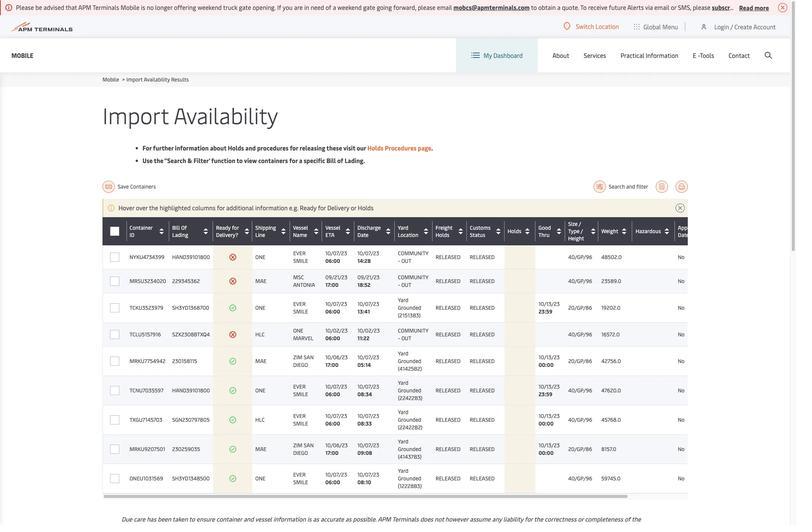 Task type: describe. For each thing, give the bounding box(es) containing it.
1 please from the left
[[418, 3, 436, 11]]

0 vertical spatial apm
[[78, 3, 91, 11]]

discharge date button for container id button related to second appointment date button from left's vessel name button yard location button
[[358, 224, 393, 239]]

lading for second appointment date button from right
[[172, 231, 188, 239]]

to left view
[[237, 156, 243, 165]]

10/06/23 17:00 for 09:08
[[326, 442, 348, 457]]

page
[[418, 144, 432, 152]]

search and filter button
[[594, 181, 649, 193]]

ready image for one
[[229, 304, 237, 312]]

thru for good thru button for "size / type / height" button for customs status button for container id button related to second appointment date button from left's vessel name button yard location button
[[539, 231, 550, 239]]

terminals inside due care has been taken to ensure container and vessel information is as accurate as possible. apm terminals does not however assume any liability for the correctness or completeness of the information provided.
[[393, 515, 419, 524]]

hazardous button for weight 'button' associated with customs status button related to yard location button related to container id button related to second appointment date button from right's vessel name button "size / type / height" button
[[636, 225, 674, 237]]

save
[[118, 183, 129, 190]]

8157.0
[[602, 446, 617, 453]]

appointment for second appointment date button from left
[[679, 224, 710, 231]]

going
[[377, 3, 392, 11]]

receive
[[589, 3, 608, 11]]

container for container id button related to second appointment date button from left
[[130, 224, 153, 231]]

mobcs@apmterminals.com link
[[454, 3, 530, 11]]

size for "size / type / height" button for customs status button for container id button related to second appointment date button from left's vessel name button yard location button
[[569, 221, 578, 228]]

size / type / height for customs status button related to yard location button related to container id button related to second appointment date button from right's vessel name button "size / type / height" button
[[569, 220, 585, 242]]

possible.
[[353, 515, 377, 524]]

my
[[484, 51, 492, 60]]

vessel eta button for discharge date button for yard location button related to container id button related to second appointment date button from right's vessel name button
[[326, 224, 353, 239]]

0 vertical spatial is
[[141, 3, 145, 11]]

please be advised that apm terminals mobile is no longer offering weekend truck gate opening. if you are in need of a weekend gate going forward, please email mobcs@apmterminals.com to obtain a quote. to receive future alerts via email or sms, please subscribe to terminal alerts .
[[16, 3, 793, 11]]

smile for 10/07/23 13:41
[[293, 308, 308, 315]]

size / type / height button for customs status button for container id button related to second appointment date button from left's vessel name button yard location button
[[569, 221, 597, 242]]

my dashboard button
[[472, 38, 523, 72]]

to inside due care has been taken to ensure container and vessel information is as accurate as possible. apm terminals does not however assume any liability for the correctness or completeness of the information provided.
[[189, 515, 195, 524]]

read
[[740, 3, 754, 12]]

containers
[[130, 183, 156, 190]]

yard location for yard location button related to container id button related to second appointment date button from right's vessel name button
[[398, 224, 419, 239]]

freight holds button for customs status button related to yard location button related to container id button related to second appointment date button from right's vessel name button
[[436, 224, 465, 239]]

yard grounded (41425b2)
[[398, 350, 422, 373]]

vessel for discharge date button for yard location button related to container id button related to second appointment date button from right's vessel name button vessel eta button
[[326, 224, 341, 231]]

id for second appointment date button from left
[[130, 231, 135, 239]]

import availability
[[103, 100, 278, 130]]

read more button
[[740, 3, 770, 12]]

lading.
[[345, 156, 365, 165]]

type for customs status button for container id button related to second appointment date button from left's vessel name button yard location button
[[569, 228, 580, 235]]

discharge date button for yard location button related to container id button related to second appointment date button from right's vessel name button
[[358, 224, 393, 239]]

bill of lading button for container id button related to second appointment date button from left
[[172, 224, 211, 239]]

quote. to
[[563, 3, 587, 11]]

customs status button for container id button related to second appointment date button from left's vessel name button yard location button
[[470, 224, 503, 239]]

assume
[[470, 515, 491, 524]]

txgu7145703
[[130, 417, 163, 424]]

provided.
[[156, 525, 181, 526]]

more
[[755, 3, 770, 12]]

ever for 10/07/23 08:34
[[293, 383, 306, 391]]

msc antonia
[[293, 274, 315, 289]]

offering
[[174, 3, 196, 11]]

1 appointment date button from the left
[[679, 224, 721, 239]]

out for 09/21/23 18:52
[[402, 282, 412, 289]]

13:41
[[358, 308, 370, 315]]

09/21/23 for 18:52
[[358, 274, 380, 281]]

10/07/23 09:08
[[358, 442, 380, 457]]

(12228b3)
[[398, 483, 422, 490]]

tcku3523979
[[130, 304, 163, 312]]

2 gate from the left
[[364, 3, 376, 11]]

or inside due care has been taken to ensure container and vessel information is as accurate as possible. apm terminals does not however assume any liability for the correctness or completeness of the information provided.
[[579, 515, 584, 524]]

has
[[147, 515, 156, 524]]

global
[[644, 22, 662, 31]]

good for second appointment date button from right
[[539, 224, 552, 231]]

date for second appointment date button from right
[[679, 231, 690, 239]]

taken
[[173, 515, 188, 524]]

08:33
[[358, 420, 372, 428]]

need
[[311, 3, 324, 11]]

contact
[[729, 51, 751, 60]]

10/13/23 for 19202.0
[[539, 301, 560, 308]]

10/13/23 for 45768.0
[[539, 413, 560, 420]]

23:59 for 40/gp/96
[[539, 391, 553, 398]]

10/06/23 for 10/07/23 05:14
[[326, 354, 348, 361]]

10/07/23 08:33
[[358, 413, 380, 428]]

msc
[[293, 274, 304, 281]]

for
[[143, 144, 152, 152]]

10/07/23 left 10/07/23 08:10
[[326, 471, 347, 479]]

subscribe to terminal alerts link
[[713, 3, 791, 11]]

yard location for container id button related to second appointment date button from left's vessel name button yard location button
[[398, 224, 419, 239]]

229345362
[[172, 278, 200, 285]]

visit
[[344, 144, 356, 152]]

the left correctness
[[535, 515, 544, 524]]

0 vertical spatial import
[[127, 76, 143, 83]]

function
[[212, 156, 236, 165]]

good thru for good thru button corresponding to customs status button related to yard location button related to container id button related to second appointment date button from right's vessel name button "size / type / height" button
[[539, 224, 552, 239]]

no
[[147, 3, 154, 11]]

1 as from the left
[[313, 515, 319, 524]]

bill of lading button for container id button related to second appointment date button from right
[[172, 224, 211, 239]]

ever for 10/07/23 13:41
[[293, 301, 306, 308]]

dashboard
[[494, 51, 523, 60]]

1 vertical spatial mobile link
[[103, 76, 119, 83]]

e -tools button
[[694, 38, 715, 72]]

e -tools
[[694, 51, 715, 60]]

height for "size / type / height" button for customs status button for container id button related to second appointment date button from left's vessel name button yard location button
[[569, 235, 585, 242]]

thru for good thru button corresponding to customs status button related to yard location button related to container id button related to second appointment date button from right's vessel name button "size / type / height" button
[[539, 231, 550, 239]]

is inside due care has been taken to ensure container and vessel information is as accurate as possible. apm terminals does not however assume any liability for the correctness or completeness of the information provided.
[[308, 515, 312, 524]]

0 vertical spatial terminals
[[93, 3, 119, 11]]

about
[[553, 51, 570, 60]]

0 horizontal spatial mobile link
[[11, 51, 33, 60]]

information up "&"
[[175, 144, 209, 152]]

login / create account link
[[701, 15, 777, 38]]

delivery? for the ready for delivery? button related to container id button related to second appointment date button from right's vessel name button
[[216, 231, 238, 239]]

20/gp/86 for 19202.0
[[569, 304, 593, 312]]

weight button for "size / type / height" button for customs status button for container id button related to second appointment date button from left's vessel name button yard location button
[[602, 225, 631, 238]]

our
[[357, 144, 366, 152]]

hand39101800 for tcnu7035597
[[172, 387, 210, 394]]

ready image for mae
[[229, 358, 237, 365]]

forward,
[[394, 3, 417, 11]]

and inside button
[[627, 183, 636, 190]]

weight button for customs status button related to yard location button related to container id button related to second appointment date button from right's vessel name button "size / type / height" button
[[602, 225, 631, 237]]

tools
[[700, 51, 715, 60]]

highlighted
[[160, 204, 191, 212]]

ready for the ready for delivery? button related to container id button related to second appointment date button from right's vessel name button
[[216, 224, 231, 231]]

use
[[143, 156, 153, 165]]

via
[[646, 3, 654, 11]]

view
[[244, 156, 257, 165]]

e.g.
[[289, 204, 299, 212]]

ever smile for 08:34
[[293, 383, 308, 398]]

vessel name for container id button related to second appointment date button from left's vessel name button
[[293, 224, 308, 239]]

any
[[493, 515, 502, 524]]

10/13/23 00:00 for 42756.0
[[539, 354, 560, 369]]

2 please from the left
[[693, 3, 711, 11]]

ever smile for 13:41
[[293, 301, 308, 315]]

marvel
[[293, 335, 314, 342]]

1 alerts from the left
[[628, 3, 645, 11]]

that
[[66, 3, 77, 11]]

switch location button
[[564, 22, 620, 31]]

(22422b3)
[[398, 395, 423, 402]]

san for 10/07/23 05:14
[[304, 354, 314, 361]]

holds button for customs status button related to yard location button related to container id button related to second appointment date button from right's vessel name button
[[508, 225, 534, 237]]

are
[[294, 3, 303, 11]]

zim san diego for 09:08
[[293, 442, 314, 457]]

1 horizontal spatial .
[[791, 3, 793, 11]]

line for container id button related to second appointment date button from right
[[256, 231, 266, 239]]

location for customs status button for container id button related to second appointment date button from left's vessel name button yard location button
[[398, 231, 419, 239]]

accurate
[[321, 515, 344, 524]]

shipping line for the ready for delivery? button corresponding to container id button related to second appointment date button from left's vessel name button
[[256, 224, 276, 239]]

47620.0
[[602, 387, 622, 394]]

40/gp/96 for 23589.0
[[569, 278, 593, 285]]

if
[[278, 3, 282, 11]]

10/07/23 08:10
[[358, 471, 380, 486]]

vessel name button for container id button related to second appointment date button from left
[[293, 224, 320, 239]]

10/07/23 05:14
[[358, 354, 380, 369]]

good thru for good thru button for "size / type / height" button for customs status button for container id button related to second appointment date button from left's vessel name button yard location button
[[539, 224, 551, 239]]

correctness
[[545, 515, 577, 524]]

create
[[735, 22, 753, 31]]

community - out for 09/21/23
[[398, 274, 429, 289]]

09:08
[[358, 450, 373, 457]]

delivery? for the ready for delivery? button corresponding to container id button related to second appointment date button from left's vessel name button
[[216, 231, 238, 239]]

2 email from the left
[[655, 3, 670, 11]]

vessel name button for container id button related to second appointment date button from right
[[293, 224, 321, 239]]

obtain
[[539, 3, 556, 11]]

10/07/23 06:00 for 14:28
[[326, 250, 347, 265]]

nyku4734399
[[130, 254, 165, 261]]

2 weekend from the left
[[338, 3, 362, 11]]

2 horizontal spatial a
[[558, 3, 561, 11]]

10/13/23 for 47620.0
[[539, 383, 560, 391]]

0 vertical spatial and
[[246, 144, 256, 152]]

oneu1031569
[[130, 475, 163, 483]]

00:00 for 45768.0
[[539, 420, 554, 428]]

1 vertical spatial import
[[103, 100, 169, 130]]

type for customs status button related to yard location button related to container id button related to second appointment date button from right's vessel name button
[[569, 228, 580, 235]]

0 vertical spatial of
[[326, 3, 332, 11]]

for inside due care has been taken to ensure container and vessel information is as accurate as possible. apm terminals does not however assume any liability for the correctness or completeness of the information provided.
[[525, 515, 533, 524]]

freight for customs status button for container id button related to second appointment date button from left's vessel name button yard location button's the freight holds button
[[436, 224, 453, 231]]

grounded for (41437b3)
[[398, 446, 422, 453]]

40/gp/96 for 16572.0
[[569, 331, 593, 338]]

16572.0
[[602, 331, 620, 338]]

40/gp/96 for 48502.0
[[569, 254, 593, 261]]

close image
[[676, 204, 685, 213]]

customs for customs status button related to yard location button related to container id button related to second appointment date button from right's vessel name button
[[470, 224, 491, 231]]

''search
[[164, 156, 186, 165]]

10/07/23 left 10/07/23 08:34
[[326, 383, 347, 391]]

ready for the ready for delivery? button corresponding to container id button related to second appointment date button from left's vessel name button
[[216, 224, 231, 231]]

diego for 10/07/23 09:08
[[293, 450, 308, 457]]

name for container id button related to second appointment date button from left's vessel name button
[[293, 231, 307, 239]]

vessel
[[255, 515, 272, 524]]

advised
[[44, 3, 64, 11]]

yard for 10/07/23 08:34
[[398, 380, 409, 387]]

17:00 for 09/21/23 18:52
[[326, 282, 339, 289]]

these
[[327, 144, 342, 152]]

hazardous for second appointment date button from right
[[636, 228, 661, 235]]

2 appointment date button from the left
[[679, 224, 721, 239]]

contact button
[[729, 38, 751, 72]]

- for 23589.0
[[398, 282, 401, 289]]

grounded for (21513b3)
[[398, 304, 422, 312]]

10/07/23 up 09:08
[[358, 442, 380, 449]]

yard grounded (12228b3)
[[398, 468, 422, 490]]

>
[[122, 76, 125, 83]]

mobile for mobile
[[11, 51, 33, 59]]

global menu
[[644, 22, 679, 31]]

to left terminal
[[741, 3, 747, 11]]

ready image for sh3yd1348500
[[229, 475, 237, 483]]

yard grounded (21513b3)
[[398, 297, 422, 319]]

switch location
[[576, 22, 620, 31]]

ready image for 230259035
[[229, 446, 237, 454]]

holds button for customs status button for container id button related to second appointment date button from left's vessel name button yard location button
[[508, 225, 534, 238]]

antonia
[[293, 282, 315, 289]]

42756.0
[[602, 358, 622, 365]]

(41425b2)
[[398, 365, 422, 373]]

one for 10/07/23 08:10
[[256, 475, 266, 483]]

40/gp/96 for 59745.0
[[569, 475, 593, 483]]

good thru button for "size / type / height" button for customs status button for container id button related to second appointment date button from left's vessel name button yard location button
[[539, 224, 564, 239]]

not
[[435, 515, 444, 524]]



Task type: vqa. For each thing, say whether or not it's contained in the screenshot.


Task type: locate. For each thing, give the bounding box(es) containing it.
0 horizontal spatial mobile
[[11, 51, 33, 59]]

2 out from the top
[[402, 282, 412, 289]]

10/07/23 up 08:33
[[358, 413, 380, 420]]

san
[[304, 354, 314, 361], [304, 442, 314, 449]]

2 vertical spatial not ready image
[[229, 331, 237, 339]]

5 grounded from the top
[[398, 446, 422, 453]]

2 40/gp/96 from the top
[[569, 278, 593, 285]]

hover
[[119, 204, 135, 212]]

0 vertical spatial or
[[672, 3, 677, 11]]

good for second appointment date button from left
[[539, 224, 551, 231]]

one marvel
[[293, 327, 314, 342]]

0 horizontal spatial or
[[351, 204, 357, 212]]

the right use
[[154, 156, 164, 165]]

2 customs status from the left
[[470, 224, 491, 239]]

my dashboard
[[484, 51, 523, 60]]

additional
[[227, 204, 254, 212]]

hand39101800 up sgn230797805
[[172, 387, 210, 394]]

10/07/23 14:28
[[358, 250, 380, 265]]

2 hlc from the top
[[256, 417, 265, 424]]

17:00 down 10/02/23 06:00
[[326, 362, 339, 369]]

apm right possible.
[[378, 515, 391, 524]]

1 00:00 from the top
[[539, 362, 554, 369]]

opening.
[[253, 3, 276, 11]]

2 diego from the top
[[293, 450, 308, 457]]

0 vertical spatial san
[[304, 354, 314, 361]]

06:00 for 10/07/23 08:10
[[326, 479, 340, 486]]

2 hand39101800 from the top
[[172, 387, 210, 394]]

3 20/gp/86 from the top
[[569, 446, 593, 453]]

0 vertical spatial not ready image
[[229, 254, 237, 261]]

0 vertical spatial 10/06/23
[[326, 354, 348, 361]]

10/13/23 23:59 for 20/gp/86
[[539, 301, 560, 315]]

5 10/07/23 06:00 from the top
[[326, 471, 347, 486]]

szx2308btxq4
[[172, 331, 210, 338]]

or right delivery
[[351, 204, 357, 212]]

20/gp/86 left 8157.0
[[569, 446, 593, 453]]

1 vertical spatial .
[[432, 144, 433, 152]]

tcnu7035597
[[130, 387, 164, 394]]

1 appointment date from the left
[[679, 224, 710, 239]]

0 horizontal spatial 10/02/23
[[326, 327, 348, 335]]

0 horizontal spatial a
[[299, 156, 303, 165]]

yard inside yard grounded (12228b3)
[[398, 468, 409, 475]]

container id button for second appointment date button from left
[[130, 224, 167, 239]]

status
[[470, 231, 486, 239], [470, 231, 486, 239]]

0 horizontal spatial 09/21/23
[[326, 274, 348, 281]]

1 customs status from the left
[[470, 224, 491, 239]]

- for 48502.0
[[398, 257, 401, 265]]

grounded up (21513b3)
[[398, 304, 422, 312]]

0 vertical spatial .
[[791, 3, 793, 11]]

mobile for mobile > import availability results
[[103, 76, 119, 83]]

0 vertical spatial 23:59
[[539, 308, 553, 315]]

date
[[358, 231, 369, 239], [679, 231, 690, 239], [358, 231, 369, 239], [679, 231, 690, 239]]

and up view
[[246, 144, 256, 152]]

apm inside due care has been taken to ensure container and vessel information is as accurate as possible. apm terminals does not however assume any liability for the correctness or completeness of the information provided.
[[378, 515, 391, 524]]

location for customs status button related to yard location button related to container id button related to second appointment date button from right's vessel name button
[[398, 231, 419, 239]]

2 horizontal spatial mobile
[[121, 3, 140, 11]]

to left obtain
[[532, 3, 537, 11]]

hazardous
[[636, 228, 661, 235], [636, 228, 662, 235]]

grounded up (41437b3)
[[398, 446, 422, 453]]

17:00 inside 09/21/23 17:00
[[326, 282, 339, 289]]

account
[[754, 22, 777, 31]]

09/21/23 up the 18:52
[[358, 274, 380, 281]]

. right procedures
[[432, 144, 433, 152]]

2 vertical spatial mae
[[256, 446, 267, 453]]

of right need
[[326, 3, 332, 11]]

hazardous for second appointment date button from left
[[636, 228, 662, 235]]

08:10
[[358, 479, 372, 486]]

1 horizontal spatial a
[[333, 3, 336, 11]]

- up yard grounded (21513b3)
[[398, 282, 401, 289]]

17:00 for 10/07/23 05:14
[[326, 362, 339, 369]]

weight for weight 'button' associated with customs status button related to yard location button related to container id button related to second appointment date button from right's vessel name button "size / type / height" button
[[602, 228, 619, 235]]

3 mae from the top
[[256, 446, 267, 453]]

grounded up (22422b3)
[[398, 387, 422, 394]]

as left accurate
[[313, 515, 319, 524]]

0 vertical spatial ready image
[[229, 304, 237, 312]]

discharge date
[[358, 224, 381, 239], [358, 224, 381, 239]]

1 vertical spatial apm
[[378, 515, 391, 524]]

5 ever from the top
[[293, 471, 306, 479]]

4 ever from the top
[[293, 413, 306, 420]]

1 09/21/23 from the left
[[326, 274, 348, 281]]

grounded inside yard grounded (22422b2)
[[398, 417, 422, 424]]

e
[[694, 51, 697, 60]]

6 40/gp/96 from the top
[[569, 475, 593, 483]]

of inside due care has been taken to ensure container and vessel information is as accurate as possible. apm terminals does not however assume any liability for the correctness or completeness of the information provided.
[[625, 515, 631, 524]]

40/gp/96 left 59745.0 in the right of the page
[[569, 475, 593, 483]]

- inside dropdown button
[[699, 51, 700, 60]]

zim san diego for 05:14
[[293, 354, 314, 369]]

released
[[436, 254, 461, 261], [470, 254, 495, 261], [436, 278, 461, 285], [470, 278, 495, 285], [436, 304, 461, 312], [470, 304, 495, 312], [436, 331, 461, 338], [470, 331, 495, 338], [436, 358, 461, 365], [470, 358, 495, 365], [436, 387, 461, 394], [470, 387, 495, 394], [436, 417, 461, 424], [470, 417, 495, 424], [436, 446, 461, 453], [470, 446, 495, 453], [436, 475, 461, 483], [470, 475, 495, 483]]

18:52
[[358, 282, 371, 289]]

diego
[[293, 362, 308, 369], [293, 450, 308, 457]]

apm right that
[[78, 3, 91, 11]]

smile for 10/07/23 08:34
[[293, 391, 308, 398]]

one for 10/07/23 14:28
[[256, 254, 266, 261]]

None checkbox
[[110, 227, 119, 236], [110, 253, 119, 262], [110, 277, 119, 286], [110, 330, 119, 339], [110, 386, 119, 396], [110, 227, 119, 236], [110, 253, 119, 262], [110, 277, 119, 286], [110, 330, 119, 339], [110, 386, 119, 396]]

06:00 for 10/07/23 08:33
[[326, 420, 340, 428]]

alerts left via at the top of page
[[628, 3, 645, 11]]

2 vertical spatial out
[[402, 335, 412, 342]]

2 not ready image from the top
[[229, 278, 237, 285]]

0 vertical spatial mobile link
[[11, 51, 33, 60]]

grounded inside yard grounded (12228b3)
[[398, 475, 422, 483]]

10/07/23 06:00 left 08:33
[[326, 413, 347, 428]]

information down care
[[122, 525, 154, 526]]

10/02/23 for 11:22
[[358, 327, 380, 335]]

09/21/23 left 09/21/23 18:52
[[326, 274, 348, 281]]

(22422b2)
[[398, 424, 423, 431]]

1 hazardous from the left
[[636, 228, 661, 235]]

please
[[16, 3, 34, 11]]

about button
[[553, 38, 570, 72]]

0 vertical spatial 10/13/23 23:59
[[539, 301, 560, 315]]

terminals left the does
[[393, 515, 419, 524]]

- for 16572.0
[[398, 335, 401, 342]]

lading
[[172, 231, 188, 239], [172, 231, 188, 239]]

3 06:00 from the top
[[326, 335, 340, 342]]

sgn230797805
[[172, 417, 210, 424]]

vessel eta for discharge date button for yard location button related to container id button related to second appointment date button from right's vessel name button vessel eta button
[[326, 224, 341, 239]]

shipping line button for container id button related to second appointment date button from left's vessel name button
[[256, 224, 288, 239]]

grounded inside yard grounded (41425b2)
[[398, 358, 422, 365]]

no for 45768.0
[[679, 417, 685, 424]]

1 horizontal spatial of
[[338, 156, 344, 165]]

2 smile from the top
[[293, 308, 308, 315]]

and left vessel
[[244, 515, 254, 524]]

1 horizontal spatial terminals
[[393, 515, 419, 524]]

10/13/23 23:59 for 40/gp/96
[[539, 383, 560, 398]]

of
[[326, 3, 332, 11], [338, 156, 344, 165], [625, 515, 631, 524]]

and left filter
[[627, 183, 636, 190]]

shipping line for the ready for delivery? button related to container id button related to second appointment date button from right's vessel name button
[[256, 224, 276, 239]]

container
[[130, 224, 153, 231], [130, 224, 153, 231]]

ready for delivery? button for container id button related to second appointment date button from left's vessel name button
[[216, 224, 251, 239]]

due
[[122, 515, 132, 524]]

06:00 up 09/21/23 17:00
[[326, 257, 340, 265]]

8 no from the top
[[679, 446, 685, 453]]

to right taken
[[189, 515, 195, 524]]

0 vertical spatial community
[[398, 250, 429, 257]]

2 as from the left
[[346, 515, 352, 524]]

please right sms,
[[693, 3, 711, 11]]

not ready image
[[229, 254, 237, 261], [229, 278, 237, 285], [229, 331, 237, 339]]

3 not ready image from the top
[[229, 331, 237, 339]]

10/13/23 for 8157.0
[[539, 442, 560, 449]]

1 vertical spatial or
[[351, 204, 357, 212]]

weekend
[[198, 3, 222, 11], [338, 3, 362, 11]]

date for container id button related to second appointment date button from left's vessel name button yard location button discharge date button
[[358, 231, 369, 239]]

no for 16572.0
[[679, 331, 685, 338]]

menu
[[663, 22, 679, 31]]

a right obtain
[[558, 3, 561, 11]]

gate left going
[[364, 3, 376, 11]]

0 horizontal spatial gate
[[239, 3, 251, 11]]

06:00 for 10/02/23 11:22
[[326, 335, 340, 342]]

san for 10/07/23 09:08
[[304, 442, 314, 449]]

discharge date for discharge date button for yard location button related to container id button related to second appointment date button from right's vessel name button
[[358, 224, 381, 239]]

3 17:00 from the top
[[326, 450, 339, 457]]

bill of lading
[[172, 224, 188, 239], [172, 224, 188, 239]]

0 vertical spatial 17:00
[[326, 282, 339, 289]]

3 ever smile from the top
[[293, 383, 308, 398]]

3 community - out from the top
[[398, 327, 429, 342]]

1 10/13/23 23:59 from the top
[[539, 301, 560, 315]]

3 40/gp/96 from the top
[[569, 331, 593, 338]]

4 smile from the top
[[293, 420, 308, 428]]

1 vertical spatial mae
[[256, 358, 267, 365]]

1 horizontal spatial 09/21/23
[[358, 274, 380, 281]]

0 vertical spatial hlc
[[256, 331, 265, 338]]

1 vertical spatial of
[[338, 156, 344, 165]]

type
[[569, 228, 580, 235], [569, 228, 580, 235]]

mae for 229345362
[[256, 278, 267, 285]]

import up for
[[103, 100, 169, 130]]

06:00 right marvel
[[326, 335, 340, 342]]

2 horizontal spatial of
[[625, 515, 631, 524]]

2 vertical spatial community - out
[[398, 327, 429, 342]]

the
[[154, 156, 164, 165], [149, 204, 158, 212], [535, 515, 544, 524], [632, 515, 642, 524]]

grounded up the (41425b2)
[[398, 358, 422, 365]]

or right correctness
[[579, 515, 584, 524]]

alerts
[[628, 3, 645, 11], [774, 3, 791, 11]]

2 06:00 from the top
[[326, 308, 340, 315]]

email
[[437, 3, 452, 11], [655, 3, 670, 11]]

1 horizontal spatial apm
[[378, 515, 391, 524]]

0 horizontal spatial please
[[418, 3, 436, 11]]

1 vertical spatial zim
[[293, 442, 303, 449]]

10/06/23 17:00 for 05:14
[[326, 354, 348, 369]]

06:00 left 08:33
[[326, 420, 340, 428]]

17:00 for 10/07/23 09:08
[[326, 450, 339, 457]]

00:00
[[539, 362, 554, 369], [539, 420, 554, 428], [539, 450, 554, 457]]

size / type / height for "size / type / height" button for customs status button for container id button related to second appointment date button from left's vessel name button yard location button
[[569, 221, 585, 242]]

20/gp/86 left 42756.0
[[569, 358, 593, 365]]

1 vertical spatial diego
[[293, 450, 308, 457]]

0 horizontal spatial weekend
[[198, 3, 222, 11]]

2 10/02/23 from the left
[[358, 327, 380, 335]]

1 vertical spatial out
[[402, 282, 412, 289]]

2 no from the top
[[679, 278, 685, 285]]

hand39101800 up 229345362
[[172, 254, 210, 261]]

mrku9207501
[[130, 446, 165, 453]]

1 customs from the left
[[470, 224, 491, 231]]

10/07/23 06:00 left "08:10"
[[326, 471, 347, 486]]

0 horizontal spatial apm
[[78, 3, 91, 11]]

1 horizontal spatial availability
[[174, 100, 278, 130]]

the right over
[[149, 204, 158, 212]]

2 zim san diego from the top
[[293, 442, 314, 457]]

yard inside yard grounded (41425b2)
[[398, 350, 409, 357]]

10/02/23 11:22
[[358, 327, 380, 342]]

shipping line button for container id button related to second appointment date button from right's vessel name button
[[256, 224, 289, 239]]

import right >
[[127, 76, 143, 83]]

1 horizontal spatial or
[[579, 515, 584, 524]]

ready image for sgn230797805
[[229, 417, 237, 424]]

import
[[127, 76, 143, 83], [103, 100, 169, 130]]

yard grounded (41437b3)
[[398, 438, 422, 461]]

1 horizontal spatial mobile
[[103, 76, 119, 83]]

2 alerts from the left
[[774, 3, 791, 11]]

vessel name
[[293, 224, 308, 239], [293, 224, 308, 239]]

weekend left truck
[[198, 3, 222, 11]]

40/gp/96 left 16572.0
[[569, 331, 593, 338]]

40/gp/96
[[569, 254, 593, 261], [569, 278, 593, 285], [569, 331, 593, 338], [569, 387, 593, 394], [569, 417, 593, 424], [569, 475, 593, 483]]

services button
[[584, 38, 607, 72]]

10/07/23 06:00 for 08:33
[[326, 413, 347, 428]]

0 vertical spatial diego
[[293, 362, 308, 369]]

- down (21513b3)
[[398, 335, 401, 342]]

- right 10/07/23 14:28
[[398, 257, 401, 265]]

1 not ready image from the top
[[229, 254, 237, 261]]

06:00 for 10/07/23 13:41
[[326, 308, 340, 315]]

a right need
[[333, 3, 336, 11]]

sh3yd1368700
[[172, 304, 209, 312]]

as right accurate
[[346, 515, 352, 524]]

1 ever smile from the top
[[293, 250, 308, 265]]

of for bill of lading button related to container id button related to second appointment date button from left
[[181, 224, 187, 231]]

further
[[153, 144, 174, 152]]

10/02/23 left 10/02/23 11:22
[[326, 327, 348, 335]]

community for 10/02/23
[[398, 327, 429, 335]]

however
[[446, 515, 469, 524]]

mobile
[[121, 3, 140, 11], [11, 51, 33, 59], [103, 76, 119, 83]]

no for 42756.0
[[679, 358, 685, 365]]

container for container id button related to second appointment date button from right
[[130, 224, 153, 231]]

1 vertical spatial ready image
[[229, 358, 237, 365]]

and
[[246, 144, 256, 152], [627, 183, 636, 190], [244, 515, 254, 524]]

bill of lading for container id button related to second appointment date button from right
[[172, 224, 188, 239]]

2 bill of lading from the left
[[172, 224, 188, 239]]

does
[[421, 515, 434, 524]]

bill of lading for container id button related to second appointment date button from left
[[172, 224, 188, 239]]

terminals right that
[[93, 3, 119, 11]]

0 vertical spatial 00:00
[[539, 362, 554, 369]]

2 bill of lading button from the left
[[172, 224, 211, 239]]

1 10/13/23 from the top
[[539, 301, 560, 308]]

1 horizontal spatial alerts
[[774, 3, 791, 11]]

2 appointment date from the left
[[679, 224, 710, 239]]

no
[[679, 254, 685, 261], [679, 278, 685, 285], [679, 304, 685, 312], [679, 331, 685, 338], [679, 358, 685, 365], [679, 387, 685, 394], [679, 417, 685, 424], [679, 446, 685, 453], [679, 475, 685, 483]]

close alert image
[[779, 3, 788, 12]]

status for second appointment date button from left
[[470, 231, 486, 239]]

line
[[256, 231, 266, 239], [256, 231, 265, 239]]

yard inside yard grounded (22422b2)
[[398, 409, 409, 416]]

alerts right more
[[774, 3, 791, 11]]

40/gp/96 left 48502.0
[[569, 254, 593, 261]]

4 no from the top
[[679, 331, 685, 338]]

3 10/13/23 from the top
[[539, 383, 560, 391]]

yard grounded (22422b2)
[[398, 409, 423, 431]]

1 vertical spatial terminals
[[393, 515, 419, 524]]

information
[[175, 144, 209, 152], [255, 204, 288, 212], [274, 515, 306, 524], [122, 525, 154, 526]]

10/07/23 06:00 down 09/21/23 17:00
[[326, 301, 347, 315]]

10/07/23
[[326, 250, 347, 257], [358, 250, 380, 257], [326, 301, 347, 308], [358, 301, 380, 308], [358, 354, 380, 361], [326, 383, 347, 391], [358, 383, 380, 391], [326, 413, 347, 420], [358, 413, 380, 420], [358, 442, 380, 449], [326, 471, 347, 479], [358, 471, 380, 479]]

1 weekend from the left
[[198, 3, 222, 11]]

40/gp/96 left 45768.0
[[569, 417, 593, 424]]

appointment for second appointment date button from right
[[679, 224, 710, 231]]

2 lading from the left
[[172, 231, 188, 239]]

0 horizontal spatial email
[[437, 3, 452, 11]]

grounded inside yard grounded (22422b3)
[[398, 387, 422, 394]]

delivery?
[[216, 231, 238, 239], [216, 231, 238, 239]]

availability left the results
[[144, 76, 170, 83]]

4 40/gp/96 from the top
[[569, 387, 593, 394]]

completeness
[[586, 515, 624, 524]]

1 horizontal spatial weekend
[[338, 3, 362, 11]]

6 grounded from the top
[[398, 475, 422, 483]]

vessel for container id button related to second appointment date button from left's vessel name button yard location button discharge date button vessel eta button
[[326, 224, 341, 231]]

1 vertical spatial 10/06/23
[[326, 442, 348, 449]]

0 horizontal spatial availability
[[144, 76, 170, 83]]

grounded up (22422b2)
[[398, 417, 422, 424]]

gate right truck
[[239, 3, 251, 11]]

1 vertical spatial 10/13/23 23:59
[[539, 383, 560, 398]]

global menu button
[[627, 15, 686, 38]]

ready image
[[229, 387, 237, 395], [229, 417, 237, 424], [229, 446, 237, 454], [229, 475, 237, 483]]

5 no from the top
[[679, 358, 685, 365]]

freight holds button for customs status button for container id button related to second appointment date button from left's vessel name button yard location button
[[436, 224, 465, 239]]

size / type / height
[[569, 220, 585, 242], [569, 221, 585, 242]]

1 ever from the top
[[293, 250, 306, 257]]

06:00 left "08:10"
[[326, 479, 340, 486]]

None checkbox
[[110, 227, 119, 236], [110, 304, 119, 313], [110, 357, 119, 366], [110, 416, 119, 425], [110, 445, 119, 454], [110, 475, 119, 484], [110, 227, 119, 236], [110, 304, 119, 313], [110, 357, 119, 366], [110, 416, 119, 425], [110, 445, 119, 454], [110, 475, 119, 484]]

1 10/06/23 17:00 from the top
[[326, 354, 348, 369]]

future
[[609, 3, 627, 11]]

of right completeness
[[625, 515, 631, 524]]

bill for the ready for delivery? button related to container id button related to second appointment date button from right's vessel name button
[[172, 224, 180, 231]]

4 ever smile from the top
[[293, 413, 308, 428]]

mae for 230158115
[[256, 358, 267, 365]]

0 horizontal spatial alerts
[[628, 3, 645, 11]]

grounded up (12228b3)
[[398, 475, 422, 483]]

10/06/23 17:00 left 09:08
[[326, 442, 348, 457]]

10/06/23 left the '10/07/23 09:08'
[[326, 442, 348, 449]]

eta for container id button related to second appointment date button from right's vessel name button
[[326, 231, 335, 239]]

out for 10/02/23 11:22
[[402, 335, 412, 342]]

10/13/23 for 42756.0
[[539, 354, 560, 361]]

grounded for (22422b3)
[[398, 387, 422, 394]]

10/07/23 up 13:41
[[358, 301, 380, 308]]

1 horizontal spatial email
[[655, 3, 670, 11]]

1 horizontal spatial is
[[308, 515, 312, 524]]

grounded inside yard grounded (41437b3)
[[398, 446, 422, 453]]

1 vertical spatial availability
[[174, 100, 278, 130]]

yard location
[[398, 224, 419, 239], [398, 224, 419, 239]]

6 06:00 from the top
[[326, 479, 340, 486]]

2 09/21/23 from the left
[[358, 274, 380, 281]]

or left sms,
[[672, 3, 677, 11]]

yard for 10/07/23 05:14
[[398, 350, 409, 357]]

2 10/13/23 00:00 from the top
[[539, 413, 560, 428]]

1 hlc from the top
[[256, 331, 265, 338]]

truck
[[223, 3, 238, 11]]

06:00 up 10/02/23 06:00
[[326, 308, 340, 315]]

1 gate from the left
[[239, 3, 251, 11]]

discharge date button
[[358, 224, 393, 239], [358, 224, 393, 239]]

ready image
[[229, 304, 237, 312], [229, 358, 237, 365]]

1 20/gp/86 from the top
[[569, 304, 593, 312]]

1 customs status button from the left
[[470, 224, 503, 239]]

the right completeness
[[632, 515, 642, 524]]

0 vertical spatial mobile
[[121, 3, 140, 11]]

4 10/13/23 from the top
[[539, 413, 560, 420]]

2 vertical spatial 17:00
[[326, 450, 339, 457]]

1 10/07/23 06:00 from the top
[[326, 250, 347, 265]]

10/07/23 up 09/21/23 17:00
[[326, 250, 347, 257]]

2 00:00 from the top
[[539, 420, 554, 428]]

10/06/23 17:00 down 10/02/23 06:00
[[326, 354, 348, 369]]

vessel name for container id button related to second appointment date button from right's vessel name button
[[293, 224, 308, 239]]

vessel eta for container id button related to second appointment date button from left's vessel name button yard location button discharge date button vessel eta button
[[326, 224, 341, 239]]

1 vertical spatial 17:00
[[326, 362, 339, 369]]

2 customs status button from the left
[[470, 224, 503, 239]]

to
[[532, 3, 537, 11], [741, 3, 747, 11], [237, 156, 243, 165], [189, 515, 195, 524]]

10/07/23 left 10/07/23 08:33
[[326, 413, 347, 420]]

0 vertical spatial zim
[[293, 354, 303, 361]]

10/07/23 up "08:34"
[[358, 383, 380, 391]]

1 vertical spatial hand39101800
[[172, 387, 210, 394]]

10/13/23 00:00 for 8157.0
[[539, 442, 560, 457]]

1 vertical spatial not ready image
[[229, 278, 237, 285]]

is left accurate
[[308, 515, 312, 524]]

good
[[539, 224, 552, 231], [539, 224, 551, 231]]

freight for customs status button related to yard location button related to container id button related to second appointment date button from right's vessel name button the freight holds button
[[436, 224, 453, 231]]

2 community - out from the top
[[398, 274, 429, 289]]

ever for 10/07/23 14:28
[[293, 250, 306, 257]]

1 vessel eta button from the left
[[326, 224, 353, 239]]

switch
[[576, 22, 595, 31]]

ensure
[[197, 515, 215, 524]]

1 06:00 from the top
[[326, 257, 340, 265]]

. right close alert icon at top right
[[791, 3, 793, 11]]

2 vertical spatial and
[[244, 515, 254, 524]]

ready for delivery? for the ready for delivery? button corresponding to container id button related to second appointment date button from left's vessel name button
[[216, 224, 239, 239]]

4 10/07/23 06:00 from the top
[[326, 413, 347, 428]]

0 vertical spatial 20/gp/86
[[569, 304, 593, 312]]

2 san from the top
[[304, 442, 314, 449]]

17:00 right antonia
[[326, 282, 339, 289]]

40/gp/96 left the 23589.0 on the bottom
[[569, 278, 593, 285]]

zim for 10/07/23 05:14
[[293, 354, 303, 361]]

2 appointment from the left
[[679, 224, 710, 231]]

availability up about
[[174, 100, 278, 130]]

40/gp/96 for 45768.0
[[569, 417, 593, 424]]

2 zim from the top
[[293, 442, 303, 449]]

06:00 left "08:34"
[[326, 391, 340, 398]]

10/02/23 up 11:22
[[358, 327, 380, 335]]

0 horizontal spatial as
[[313, 515, 319, 524]]

1 no from the top
[[679, 254, 685, 261]]

06:00 inside 10/02/23 06:00
[[326, 335, 340, 342]]

no for 47620.0
[[679, 387, 685, 394]]

10/07/23 up 14:28 in the left of the page
[[358, 250, 380, 257]]

230259035
[[172, 446, 200, 453]]

2 ready image from the top
[[229, 358, 237, 365]]

1 email from the left
[[437, 3, 452, 11]]

community
[[398, 250, 429, 257], [398, 274, 429, 281], [398, 327, 429, 335]]

one inside one marvel
[[293, 327, 304, 335]]

yard inside yard grounded (22422b3)
[[398, 380, 409, 387]]

1 zim san diego from the top
[[293, 354, 314, 369]]

0 vertical spatial out
[[402, 257, 412, 265]]

- right e in the right of the page
[[699, 51, 700, 60]]

10/07/23 06:00 up 09/21/23 17:00
[[326, 250, 347, 265]]

2 vertical spatial mobile
[[103, 76, 119, 83]]

6 no from the top
[[679, 387, 685, 394]]

1 vertical spatial mobile
[[11, 51, 33, 59]]

2 vertical spatial community
[[398, 327, 429, 335]]

1 ready image from the top
[[229, 304, 237, 312]]

10/13/23
[[539, 301, 560, 308], [539, 354, 560, 361], [539, 383, 560, 391], [539, 413, 560, 420], [539, 442, 560, 449]]

23:59 for 20/gp/86
[[539, 308, 553, 315]]

2 ever from the top
[[293, 301, 306, 308]]

community - out
[[398, 250, 429, 265], [398, 274, 429, 289], [398, 327, 429, 342]]

10/02/23 for 06:00
[[326, 327, 348, 335]]

bill for the ready for delivery? button corresponding to container id button related to second appointment date button from left's vessel name button
[[172, 224, 180, 231]]

discharge
[[358, 224, 381, 231], [358, 224, 381, 231]]

1 vertical spatial 20/gp/86
[[569, 358, 593, 365]]

a left specific
[[299, 156, 303, 165]]

0 vertical spatial availability
[[144, 76, 170, 83]]

2 vertical spatial 00:00
[[539, 450, 554, 457]]

1 hazardous button from the left
[[636, 225, 674, 237]]

2 vertical spatial 20/gp/86
[[569, 446, 593, 453]]

login / create account
[[715, 22, 777, 31]]

size / type / height button for customs status button related to yard location button related to container id button related to second appointment date button from right's vessel name button
[[569, 220, 597, 242]]

0 horizontal spatial is
[[141, 3, 145, 11]]

5 06:00 from the top
[[326, 420, 340, 428]]

10/06/23 for 10/07/23 09:08
[[326, 442, 348, 449]]

1 horizontal spatial as
[[346, 515, 352, 524]]

ever for 10/07/23 08:10
[[293, 471, 306, 479]]

and inside due care has been taken to ensure container and vessel information is as accurate as possible. apm terminals does not however assume any liability for the correctness or completeness of the information provided.
[[244, 515, 254, 524]]

grounded for (41425b2)
[[398, 358, 422, 365]]

information left e.g.
[[255, 204, 288, 212]]

1 san from the top
[[304, 354, 314, 361]]

1 vertical spatial zim san diego
[[293, 442, 314, 457]]

10/07/23 06:00 left "08:34"
[[326, 383, 347, 398]]

be
[[35, 3, 42, 11]]

2 vertical spatial or
[[579, 515, 584, 524]]

09/21/23
[[326, 274, 348, 281], [358, 274, 380, 281]]

17:00
[[326, 282, 339, 289], [326, 362, 339, 369], [326, 450, 339, 457]]

10/02/23
[[326, 327, 348, 335], [358, 327, 380, 335]]

2 ready image from the top
[[229, 417, 237, 424]]

practical information button
[[621, 38, 679, 72]]

0 vertical spatial zim san diego
[[293, 354, 314, 369]]

gate
[[239, 3, 251, 11], [364, 3, 376, 11]]

5 smile from the top
[[293, 479, 308, 486]]

out for 10/07/23 14:28
[[402, 257, 412, 265]]

1 vertical spatial 10/13/23 00:00
[[539, 413, 560, 428]]

3 ready image from the top
[[229, 446, 237, 454]]

0 vertical spatial 10/13/23 00:00
[[539, 354, 560, 369]]

1 vertical spatial 10/06/23 17:00
[[326, 442, 348, 457]]

20/gp/86 left 19202.0
[[569, 304, 593, 312]]

1 horizontal spatial mobile link
[[103, 76, 119, 83]]

17:00 left 09:08
[[326, 450, 339, 457]]

yard inside yard grounded (21513b3)
[[398, 297, 409, 304]]

3 10/07/23 06:00 from the top
[[326, 383, 347, 398]]

1 eta from the left
[[326, 231, 335, 239]]

2 horizontal spatial or
[[672, 3, 677, 11]]

is left no
[[141, 3, 145, 11]]

1 vertical spatial hlc
[[256, 417, 265, 424]]

sms,
[[679, 3, 692, 11]]

7 no from the top
[[679, 417, 685, 424]]

10/02/23 06:00
[[326, 327, 348, 342]]

10/07/23 up "08:10"
[[358, 471, 380, 479]]

4 ready image from the top
[[229, 475, 237, 483]]

please right the forward,
[[418, 3, 436, 11]]

of down these
[[338, 156, 344, 165]]

2 23:59 from the top
[[539, 391, 553, 398]]

1 diego from the top
[[293, 362, 308, 369]]

1 10/13/23 00:00 from the top
[[539, 354, 560, 369]]

weekend right need
[[338, 3, 362, 11]]

yard inside yard grounded (41437b3)
[[398, 438, 409, 446]]

5 ever smile from the top
[[293, 471, 308, 486]]

0 horizontal spatial .
[[432, 144, 433, 152]]

1 ready image from the top
[[229, 387, 237, 395]]

1 vertical spatial is
[[308, 515, 312, 524]]

ready for delivery? for the ready for delivery? button related to container id button related to second appointment date button from right's vessel name button
[[216, 224, 239, 239]]

10/07/23 down 09/21/23 17:00
[[326, 301, 347, 308]]

2 vertical spatial of
[[625, 515, 631, 524]]

0 vertical spatial mae
[[256, 278, 267, 285]]

10/07/23 up 05:14
[[358, 354, 380, 361]]

location
[[596, 22, 620, 31], [398, 231, 419, 239], [398, 231, 419, 239]]

community for 10/07/23
[[398, 250, 429, 257]]

06:00 for 10/07/23 08:34
[[326, 391, 340, 398]]

3 00:00 from the top
[[539, 450, 554, 457]]

information right vessel
[[274, 515, 306, 524]]

weight button
[[602, 225, 631, 237], [602, 225, 631, 238]]

1 zim from the top
[[293, 354, 303, 361]]

40/gp/96 left '47620.0'
[[569, 387, 593, 394]]

1 status from the left
[[470, 231, 486, 239]]

0 vertical spatial 10/06/23 17:00
[[326, 354, 348, 369]]

appointment date for second appointment date button from right
[[679, 224, 710, 239]]



